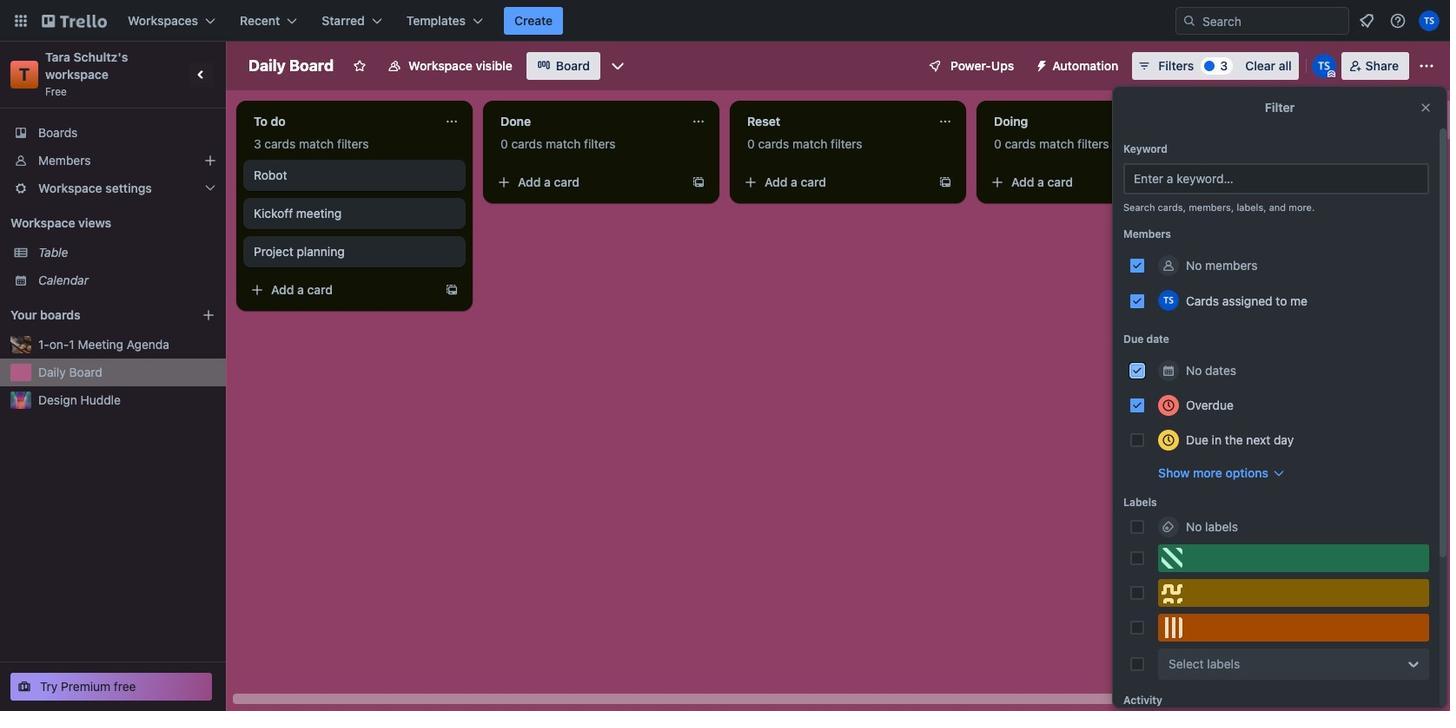 Task type: describe. For each thing, give the bounding box(es) containing it.
0 horizontal spatial members
[[38, 153, 91, 168]]

due for due in the next day
[[1186, 433, 1209, 448]]

done
[[501, 114, 531, 129]]

workspace visible
[[409, 58, 513, 73]]

3 cards match filters
[[254, 136, 369, 151]]

starred button
[[311, 7, 393, 35]]

match for reset
[[793, 136, 828, 151]]

t
[[19, 64, 30, 84]]

select
[[1169, 657, 1204, 672]]

workspaces button
[[117, 7, 226, 35]]

tara schultz's workspace link
[[45, 50, 131, 82]]

templates
[[406, 13, 466, 28]]

1
[[69, 337, 75, 352]]

create button
[[504, 7, 563, 35]]

show
[[1158, 466, 1190, 481]]

to
[[1276, 293, 1287, 308]]

share button
[[1342, 52, 1410, 80]]

no dates
[[1186, 363, 1237, 378]]

filters for done
[[584, 136, 616, 151]]

cards
[[1186, 293, 1219, 308]]

try premium free button
[[10, 674, 212, 701]]

card for done
[[554, 175, 580, 189]]

select labels
[[1169, 657, 1240, 672]]

add a card for doing
[[1012, 175, 1073, 189]]

filters for to do
[[337, 136, 369, 151]]

visible
[[476, 58, 513, 73]]

do
[[271, 114, 286, 129]]

reset
[[747, 114, 781, 129]]

list
[[1329, 112, 1346, 127]]

settings
[[105, 181, 152, 196]]

overdue
[[1186, 398, 1234, 413]]

try premium free
[[40, 680, 136, 694]]

search cards, members, labels, and more.
[[1124, 202, 1315, 213]]

create from template… image for to do
[[445, 283, 459, 297]]

color: green, title: none element
[[1158, 545, 1430, 573]]

options
[[1226, 466, 1269, 481]]

doing
[[994, 114, 1028, 129]]

cards inside the doing 0 cards match filters
[[1005, 136, 1036, 151]]

in
[[1212, 433, 1222, 448]]

members
[[1206, 258, 1258, 273]]

free
[[114, 680, 136, 694]]

To do text field
[[243, 108, 435, 136]]

next
[[1247, 433, 1271, 448]]

kickoff
[[254, 206, 293, 221]]

project planning
[[254, 244, 345, 259]]

0 for reset
[[747, 136, 755, 151]]

daily inside board name text box
[[249, 56, 286, 75]]

show more options
[[1158, 466, 1269, 481]]

the
[[1225, 433, 1243, 448]]

members link
[[0, 147, 226, 175]]

add for to do
[[271, 282, 294, 297]]

share
[[1366, 58, 1399, 73]]

table
[[38, 245, 68, 260]]

me
[[1291, 293, 1308, 308]]

doing 0 cards match filters
[[994, 114, 1109, 151]]

filter
[[1265, 100, 1295, 115]]

add a card button for to do
[[243, 276, 438, 304]]

0 inside the doing 0 cards match filters
[[994, 136, 1002, 151]]

no members
[[1186, 258, 1258, 273]]

boards link
[[0, 119, 226, 147]]

customize views image
[[609, 57, 627, 75]]

add a card for to do
[[271, 282, 333, 297]]

clear all
[[1246, 58, 1292, 73]]

workspace navigation collapse icon image
[[189, 63, 214, 87]]

all
[[1279, 58, 1292, 73]]

Enter a keyword… text field
[[1124, 163, 1430, 195]]

planning
[[297, 244, 345, 259]]

daily board inside board name text box
[[249, 56, 334, 75]]

add a card button for done
[[490, 169, 685, 196]]

due in the next day
[[1186, 433, 1294, 448]]

your boards
[[10, 308, 81, 322]]

members,
[[1189, 202, 1234, 213]]

0 horizontal spatial daily
[[38, 365, 66, 380]]

add board image
[[202, 309, 216, 322]]

back to home image
[[42, 7, 107, 35]]

no for no members
[[1186, 258, 1202, 273]]

table link
[[38, 244, 216, 262]]

day
[[1274, 433, 1294, 448]]

card for to do
[[307, 282, 333, 297]]

open information menu image
[[1390, 12, 1407, 30]]

workspace views
[[10, 216, 111, 230]]

a for done
[[544, 175, 551, 189]]

primary element
[[0, 0, 1450, 42]]

labels for select labels
[[1207, 657, 1240, 672]]

project
[[254, 244, 294, 259]]

labels,
[[1237, 202, 1267, 213]]

match for to do
[[299, 136, 334, 151]]

power-
[[951, 58, 992, 73]]

create
[[515, 13, 553, 28]]

labels for no labels
[[1206, 520, 1238, 534]]

premium
[[61, 680, 111, 694]]

daily board link
[[38, 364, 216, 382]]

workspace for workspace settings
[[38, 181, 102, 196]]

recent
[[240, 13, 280, 28]]



Task type: locate. For each thing, give the bounding box(es) containing it.
1 horizontal spatial members
[[1124, 228, 1171, 241]]

card down reset text box on the top
[[801, 175, 827, 189]]

workspace inside popup button
[[38, 181, 102, 196]]

cards for to do
[[265, 136, 296, 151]]

members down search in the right of the page
[[1124, 228, 1171, 241]]

0 down done
[[501, 136, 508, 151]]

automation
[[1053, 58, 1119, 73]]

color: yellow, title: none element
[[1158, 580, 1430, 607]]

Done text field
[[490, 108, 681, 136]]

1 vertical spatial daily
[[38, 365, 66, 380]]

0 down the reset
[[747, 136, 755, 151]]

daily board
[[249, 56, 334, 75], [38, 365, 102, 380]]

0 vertical spatial daily board
[[249, 56, 334, 75]]

filters down reset text box on the top
[[831, 136, 863, 151]]

1 horizontal spatial 0
[[747, 136, 755, 151]]

labels
[[1124, 496, 1157, 509]]

and
[[1269, 202, 1286, 213]]

star or unstar board image
[[353, 59, 367, 73]]

no for no dates
[[1186, 363, 1202, 378]]

filters
[[1159, 58, 1194, 73]]

no labels
[[1186, 520, 1238, 534]]

3 for 3 cards match filters
[[254, 136, 261, 151]]

meeting
[[296, 206, 342, 221]]

no up cards
[[1186, 258, 1202, 273]]

match down reset text box on the top
[[793, 136, 828, 151]]

0 cards match filters for done
[[501, 136, 616, 151]]

add a card down done
[[518, 175, 580, 189]]

search image
[[1183, 14, 1197, 28]]

tara
[[45, 50, 70, 64]]

1 0 cards match filters from the left
[[501, 136, 616, 151]]

0 vertical spatial no
[[1186, 258, 1202, 273]]

your boards with 3 items element
[[10, 305, 176, 326]]

3 down to
[[254, 136, 261, 151]]

1 horizontal spatial daily board
[[249, 56, 334, 75]]

1 horizontal spatial due
[[1186, 433, 1209, 448]]

keyword
[[1124, 143, 1168, 156]]

1 vertical spatial labels
[[1207, 657, 1240, 672]]

add for reset
[[765, 175, 788, 189]]

add a card down the reset
[[765, 175, 827, 189]]

0 horizontal spatial board
[[69, 365, 102, 380]]

create from template… image
[[939, 176, 952, 189], [1185, 176, 1199, 189], [445, 283, 459, 297]]

clear all button
[[1239, 52, 1299, 80]]

1 vertical spatial no
[[1186, 363, 1202, 378]]

1 vertical spatial 3
[[254, 136, 261, 151]]

match down doing text field
[[1039, 136, 1074, 151]]

color: orange, title: none element
[[1158, 614, 1430, 642]]

daily
[[249, 56, 286, 75], [38, 365, 66, 380]]

add inside the add another list button
[[1255, 112, 1278, 127]]

2 vertical spatial workspace
[[10, 216, 75, 230]]

recent button
[[229, 7, 308, 35]]

labels down 'show more options' button
[[1206, 520, 1238, 534]]

2 cards from the left
[[511, 136, 543, 151]]

clear
[[1246, 58, 1276, 73]]

cards for reset
[[758, 136, 789, 151]]

match inside the doing 0 cards match filters
[[1039, 136, 1074, 151]]

add another list button
[[1224, 101, 1450, 139]]

board left star or unstar board image
[[289, 56, 334, 75]]

add down done
[[518, 175, 541, 189]]

create from template… image for doing
[[1185, 176, 1199, 189]]

0 vertical spatial workspace
[[409, 58, 473, 73]]

2 horizontal spatial tara schultz (taraschultz7) image
[[1419, 10, 1440, 31]]

project planning link
[[254, 243, 455, 261]]

add a card button
[[490, 169, 685, 196], [737, 169, 932, 196], [984, 169, 1178, 196], [243, 276, 438, 304]]

cards down the reset
[[758, 136, 789, 151]]

try
[[40, 680, 58, 694]]

3 for 3
[[1220, 58, 1228, 73]]

tara schultz (taraschultz7) image right all
[[1312, 54, 1336, 78]]

power-ups button
[[916, 52, 1025, 80]]

tara schultz (taraschultz7) image left cards
[[1158, 290, 1179, 311]]

3 filters from the left
[[831, 136, 863, 151]]

add down project
[[271, 282, 294, 297]]

1-on-1 meeting agenda
[[38, 337, 169, 352]]

card down the doing 0 cards match filters
[[1048, 175, 1073, 189]]

kickoff meeting
[[254, 206, 342, 221]]

Board name text field
[[240, 52, 343, 80]]

power-ups
[[951, 58, 1014, 73]]

create from template… image for reset
[[939, 176, 952, 189]]

0 vertical spatial members
[[38, 153, 91, 168]]

add a card down project planning
[[271, 282, 333, 297]]

design
[[38, 393, 77, 408]]

no
[[1186, 258, 1202, 273], [1186, 363, 1202, 378], [1186, 520, 1202, 534]]

match down to do text box
[[299, 136, 334, 151]]

a for reset
[[791, 175, 798, 189]]

0 for done
[[501, 136, 508, 151]]

add down the reset
[[765, 175, 788, 189]]

daily board down 1
[[38, 365, 102, 380]]

0 cards match filters down done text field
[[501, 136, 616, 151]]

cards down doing
[[1005, 136, 1036, 151]]

workspace up the table
[[10, 216, 75, 230]]

cards down done
[[511, 136, 543, 151]]

workspace
[[45, 67, 109, 82]]

filters inside the doing 0 cards match filters
[[1078, 136, 1109, 151]]

match for done
[[546, 136, 581, 151]]

1 filters from the left
[[337, 136, 369, 151]]

card
[[554, 175, 580, 189], [801, 175, 827, 189], [1048, 175, 1073, 189], [307, 282, 333, 297]]

on-
[[49, 337, 69, 352]]

this member is an admin of this board. image
[[1328, 70, 1335, 78]]

due date
[[1124, 333, 1170, 346]]

a down done text field
[[544, 175, 551, 189]]

tara schultz (taraschultz7) image right open information menu image
[[1419, 10, 1440, 31]]

1 vertical spatial workspace
[[38, 181, 102, 196]]

labels
[[1206, 520, 1238, 534], [1207, 657, 1240, 672]]

more
[[1193, 466, 1223, 481]]

1 no from the top
[[1186, 258, 1202, 273]]

1-
[[38, 337, 49, 352]]

0 horizontal spatial create from template… image
[[445, 283, 459, 297]]

0 vertical spatial tara schultz (taraschultz7) image
[[1419, 10, 1440, 31]]

add a card for reset
[[765, 175, 827, 189]]

daily down recent dropdown button
[[249, 56, 286, 75]]

workspace visible button
[[377, 52, 523, 80]]

0 horizontal spatial tara schultz (taraschultz7) image
[[1158, 290, 1179, 311]]

workspaces
[[128, 13, 198, 28]]

0 horizontal spatial due
[[1124, 333, 1144, 346]]

board link
[[526, 52, 600, 80]]

members
[[38, 153, 91, 168], [1124, 228, 1171, 241]]

0 horizontal spatial 0
[[501, 136, 508, 151]]

a
[[544, 175, 551, 189], [791, 175, 798, 189], [1038, 175, 1045, 189], [297, 282, 304, 297]]

2 vertical spatial no
[[1186, 520, 1202, 534]]

a down the doing 0 cards match filters
[[1038, 175, 1045, 189]]

activity
[[1124, 694, 1163, 707]]

2 vertical spatial tara schultz (taraschultz7) image
[[1158, 290, 1179, 311]]

1 horizontal spatial 0 cards match filters
[[747, 136, 863, 151]]

3 left clear
[[1220, 58, 1228, 73]]

huddle
[[80, 393, 121, 408]]

cards assigned to me
[[1186, 293, 1308, 308]]

4 filters from the left
[[1078, 136, 1109, 151]]

1 vertical spatial due
[[1186, 433, 1209, 448]]

cards
[[265, 136, 296, 151], [511, 136, 543, 151], [758, 136, 789, 151], [1005, 136, 1036, 151]]

1 horizontal spatial 3
[[1220, 58, 1228, 73]]

0 notifications image
[[1357, 10, 1377, 31]]

filters
[[337, 136, 369, 151], [584, 136, 616, 151], [831, 136, 863, 151], [1078, 136, 1109, 151]]

workspace for workspace views
[[10, 216, 75, 230]]

show more options button
[[1158, 465, 1286, 482]]

add another list
[[1255, 112, 1346, 127]]

0
[[501, 136, 508, 151], [747, 136, 755, 151], [994, 136, 1002, 151]]

tara schultz's workspace free
[[45, 50, 131, 98]]

t link
[[10, 61, 38, 89]]

templates button
[[396, 7, 494, 35]]

labels right select
[[1207, 657, 1240, 672]]

robot
[[254, 168, 287, 183]]

boards
[[38, 125, 78, 140]]

1 vertical spatial tara schultz (taraschultz7) image
[[1312, 54, 1336, 78]]

cards,
[[1158, 202, 1186, 213]]

workspace inside button
[[409, 58, 473, 73]]

0 horizontal spatial 3
[[254, 136, 261, 151]]

add for done
[[518, 175, 541, 189]]

a down reset text box on the top
[[791, 175, 798, 189]]

1 horizontal spatial daily
[[249, 56, 286, 75]]

2 horizontal spatial board
[[556, 58, 590, 73]]

filters down to do text box
[[337, 136, 369, 151]]

add a card
[[518, 175, 580, 189], [765, 175, 827, 189], [1012, 175, 1073, 189], [271, 282, 333, 297]]

3
[[1220, 58, 1228, 73], [254, 136, 261, 151]]

2 no from the top
[[1186, 363, 1202, 378]]

0 vertical spatial daily
[[249, 56, 286, 75]]

add a card button down project planning link
[[243, 276, 438, 304]]

0 horizontal spatial 0 cards match filters
[[501, 136, 616, 151]]

1 vertical spatial members
[[1124, 228, 1171, 241]]

add a card for done
[[518, 175, 580, 189]]

2 0 cards match filters from the left
[[747, 136, 863, 151]]

workspace down templates 'dropdown button'
[[409, 58, 473, 73]]

tara schultz (taraschultz7) image
[[1419, 10, 1440, 31], [1312, 54, 1336, 78], [1158, 290, 1179, 311]]

board left customize views image at the top
[[556, 58, 590, 73]]

4 match from the left
[[1039, 136, 1074, 151]]

to
[[254, 114, 268, 129]]

match down done text field
[[546, 136, 581, 151]]

a for doing
[[1038, 175, 1045, 189]]

add left another
[[1255, 112, 1278, 127]]

add down the doing 0 cards match filters
[[1012, 175, 1035, 189]]

workspace
[[409, 58, 473, 73], [38, 181, 102, 196], [10, 216, 75, 230]]

2 filters from the left
[[584, 136, 616, 151]]

ups
[[992, 58, 1014, 73]]

due for due date
[[1124, 333, 1144, 346]]

0 down doing
[[994, 136, 1002, 151]]

your
[[10, 308, 37, 322]]

close popover image
[[1419, 101, 1433, 115]]

2 horizontal spatial create from template… image
[[1185, 176, 1199, 189]]

no for no labels
[[1186, 520, 1202, 534]]

Search field
[[1197, 8, 1349, 34]]

2 match from the left
[[546, 136, 581, 151]]

members down boards
[[38, 153, 91, 168]]

3 cards from the left
[[758, 136, 789, 151]]

workspace up the workspace views
[[38, 181, 102, 196]]

add a card down the doing 0 cards match filters
[[1012, 175, 1073, 189]]

to do
[[254, 114, 286, 129]]

0 cards match filters for reset
[[747, 136, 863, 151]]

match
[[299, 136, 334, 151], [546, 136, 581, 151], [793, 136, 828, 151], [1039, 136, 1074, 151]]

workspace settings
[[38, 181, 152, 196]]

1 horizontal spatial create from template… image
[[939, 176, 952, 189]]

2 0 from the left
[[747, 136, 755, 151]]

add a card button down reset text box on the top
[[737, 169, 932, 196]]

cards for done
[[511, 136, 543, 151]]

filters down doing text field
[[1078, 136, 1109, 151]]

board up design huddle
[[69, 365, 102, 380]]

board inside text box
[[289, 56, 334, 75]]

0 horizontal spatial daily board
[[38, 365, 102, 380]]

1 vertical spatial daily board
[[38, 365, 102, 380]]

workspace settings button
[[0, 175, 226, 202]]

no left dates
[[1186, 363, 1202, 378]]

create from template… image
[[692, 176, 706, 189]]

0 vertical spatial due
[[1124, 333, 1144, 346]]

no down "more"
[[1186, 520, 1202, 534]]

calendar
[[38, 273, 89, 288]]

filters down done text field
[[584, 136, 616, 151]]

add
[[1255, 112, 1278, 127], [518, 175, 541, 189], [765, 175, 788, 189], [1012, 175, 1035, 189], [271, 282, 294, 297]]

more.
[[1289, 202, 1315, 213]]

card for doing
[[1048, 175, 1073, 189]]

add a card button down the doing 0 cards match filters
[[984, 169, 1178, 196]]

4 cards from the left
[[1005, 136, 1036, 151]]

1 horizontal spatial board
[[289, 56, 334, 75]]

agenda
[[127, 337, 169, 352]]

3 no from the top
[[1186, 520, 1202, 534]]

card down planning
[[307, 282, 333, 297]]

add a card button for doing
[[984, 169, 1178, 196]]

board
[[289, 56, 334, 75], [556, 58, 590, 73], [69, 365, 102, 380]]

a for to do
[[297, 282, 304, 297]]

workspace for workspace visible
[[409, 58, 473, 73]]

3 0 from the left
[[994, 136, 1002, 151]]

0 cards match filters down reset text box on the top
[[747, 136, 863, 151]]

card down done text field
[[554, 175, 580, 189]]

add a card button for reset
[[737, 169, 932, 196]]

1 horizontal spatial tara schultz (taraschultz7) image
[[1312, 54, 1336, 78]]

3 match from the left
[[793, 136, 828, 151]]

sm image
[[1028, 52, 1053, 76]]

1 cards from the left
[[265, 136, 296, 151]]

add a card button down done text field
[[490, 169, 685, 196]]

daily board down recent dropdown button
[[249, 56, 334, 75]]

cards down do
[[265, 136, 296, 151]]

a down project planning
[[297, 282, 304, 297]]

date
[[1147, 333, 1170, 346]]

due left 'date'
[[1124, 333, 1144, 346]]

1 0 from the left
[[501, 136, 508, 151]]

filters for reset
[[831, 136, 863, 151]]

Reset text field
[[737, 108, 928, 136]]

0 vertical spatial 3
[[1220, 58, 1228, 73]]

Doing text field
[[984, 108, 1175, 136]]

2 horizontal spatial 0
[[994, 136, 1002, 151]]

calendar link
[[38, 272, 216, 289]]

due left in
[[1186, 433, 1209, 448]]

daily up design
[[38, 365, 66, 380]]

1 match from the left
[[299, 136, 334, 151]]

show menu image
[[1418, 57, 1436, 75]]

0 vertical spatial labels
[[1206, 520, 1238, 534]]

card for reset
[[801, 175, 827, 189]]



Task type: vqa. For each thing, say whether or not it's contained in the screenshot.
Reset at the right of page
yes



